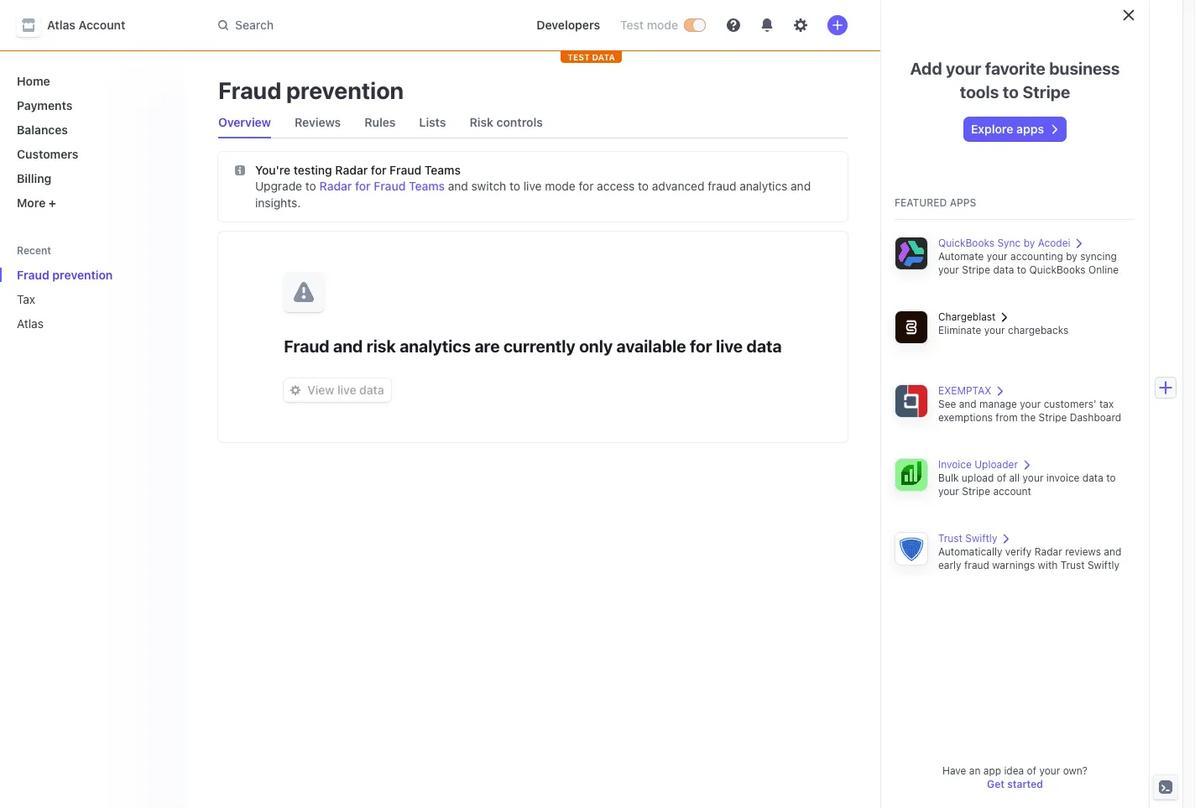 Task type: describe. For each thing, give the bounding box(es) containing it.
for up radar for fraud teams link
[[371, 163, 386, 177]]

quickbooks sync by acodei image
[[895, 237, 928, 270]]

fraud prevention inside recent element
[[17, 268, 113, 282]]

atlas account button
[[17, 13, 142, 37]]

apps
[[1016, 122, 1044, 136]]

add
[[910, 59, 942, 78]]

available
[[616, 337, 686, 356]]

test
[[567, 52, 590, 62]]

analytics inside and switch to live mode for access to advanced fraud analytics and insights.
[[739, 179, 787, 193]]

1 vertical spatial analytics
[[400, 337, 471, 356]]

your right 'all'
[[1023, 472, 1043, 484]]

rules
[[364, 115, 396, 129]]

live inside and switch to live mode for access to advanced fraud analytics and insights.
[[523, 179, 542, 193]]

warnings
[[992, 559, 1035, 571]]

own?
[[1063, 764, 1088, 777]]

explore
[[971, 122, 1013, 136]]

invoice
[[1046, 472, 1080, 484]]

upgrade to radar for fraud teams
[[255, 179, 445, 193]]

for right available
[[690, 337, 712, 356]]

invoice uploader image
[[895, 458, 928, 492]]

automate your accounting by syncing your stripe data to quickbooks online
[[938, 250, 1119, 276]]

overview link
[[211, 111, 278, 134]]

core navigation links element
[[10, 67, 171, 217]]

exemptax image
[[895, 384, 928, 418]]

lists link
[[412, 111, 453, 134]]

rules link
[[358, 111, 402, 134]]

settings image
[[794, 18, 807, 32]]

insights.
[[255, 196, 301, 210]]

0 vertical spatial mode
[[647, 18, 678, 32]]

syncing
[[1080, 250, 1117, 263]]

from
[[996, 411, 1018, 424]]

balances
[[17, 123, 68, 137]]

atlas account
[[47, 18, 125, 32]]

testing
[[294, 163, 332, 177]]

test mode
[[620, 18, 678, 32]]

fraud and risk analytics are currently only available for live data
[[284, 337, 782, 356]]

your down chargeblast
[[984, 324, 1005, 337]]

more +
[[17, 196, 56, 210]]

dashboard
[[1070, 411, 1121, 424]]

chargeblast
[[938, 310, 996, 323]]

you're testing radar for fraud teams
[[255, 163, 461, 177]]

risk controls link
[[463, 111, 550, 134]]

the
[[1020, 411, 1036, 424]]

fraud up overview
[[218, 76, 281, 104]]

quickbooks sync by acodei
[[938, 237, 1070, 249]]

currently
[[503, 337, 575, 356]]

get started link
[[987, 778, 1043, 791]]

+
[[49, 196, 56, 210]]

see
[[938, 398, 956, 410]]

featured
[[895, 196, 947, 209]]

controls
[[496, 115, 543, 129]]

reviews
[[1065, 545, 1101, 558]]

bulk upload of all your invoice data to your stripe account
[[938, 472, 1116, 498]]

online
[[1088, 264, 1119, 276]]

to right switch
[[509, 179, 520, 193]]

more
[[17, 196, 46, 210]]

test
[[620, 18, 644, 32]]

verify
[[1005, 545, 1032, 558]]

bulk
[[938, 472, 959, 484]]

and inside automatically verify radar reviews and early fraud warnings with trust swiftly
[[1104, 545, 1121, 558]]

risk controls
[[470, 115, 543, 129]]

to inside add your favorite business tools to stripe
[[1003, 82, 1019, 102]]

your inside have an app idea of your own? get started
[[1039, 764, 1060, 777]]

radar for testing
[[335, 163, 368, 177]]

by inside automate your accounting by syncing your stripe data to quickbooks online
[[1066, 250, 1077, 263]]

to inside automate your accounting by syncing your stripe data to quickbooks online
[[1017, 264, 1026, 276]]

tax link
[[10, 285, 148, 313]]

teams for you're testing radar for fraud teams
[[425, 163, 461, 177]]

fraud inside and switch to live mode for access to advanced fraud analytics and insights.
[[708, 179, 736, 193]]

tax
[[17, 292, 35, 306]]

an
[[969, 764, 980, 777]]

tab list containing overview
[[211, 107, 848, 138]]

to right access
[[638, 179, 649, 193]]

view live data
[[307, 383, 384, 397]]

payments
[[17, 98, 72, 112]]

of inside have an app idea of your own? get started
[[1027, 764, 1036, 777]]

lists
[[419, 115, 446, 129]]

uploader
[[974, 458, 1018, 471]]

reviews link
[[288, 111, 348, 134]]

data
[[592, 52, 615, 62]]

business
[[1049, 59, 1120, 78]]

quickbooks inside automate your accounting by syncing your stripe data to quickbooks online
[[1029, 264, 1086, 276]]

are
[[474, 337, 500, 356]]

mode inside and switch to live mode for access to advanced fraud analytics and insights.
[[545, 179, 575, 193]]

recent navigation links element
[[0, 243, 185, 337]]

customers link
[[10, 140, 171, 168]]

you're
[[255, 163, 290, 177]]

and switch to live mode for access to advanced fraud analytics and insights.
[[255, 179, 811, 210]]

tools
[[960, 82, 999, 102]]

stripe inside bulk upload of all your invoice data to your stripe account
[[962, 485, 990, 498]]

recent
[[17, 244, 51, 257]]

recent element
[[0, 261, 185, 337]]

data inside view live data button
[[359, 383, 384, 397]]

explore apps link
[[964, 117, 1066, 141]]

atlas for atlas
[[17, 316, 44, 331]]

teams for upgrade to radar for fraud teams
[[409, 179, 445, 193]]

Search text field
[[208, 10, 510, 41]]

radar for verify
[[1034, 545, 1062, 558]]

fraud up radar for fraud teams link
[[390, 163, 421, 177]]

view live data button
[[284, 378, 391, 402]]



Task type: locate. For each thing, give the bounding box(es) containing it.
0 vertical spatial prevention
[[286, 76, 404, 104]]

stripe inside automate your accounting by syncing your stripe data to quickbooks online
[[962, 264, 990, 276]]

manage
[[979, 398, 1017, 410]]

account
[[993, 485, 1031, 498]]

by up accounting
[[1024, 237, 1035, 249]]

data
[[993, 264, 1014, 276], [746, 337, 782, 356], [359, 383, 384, 397], [1082, 472, 1103, 484]]

automatically verify radar reviews and early fraud warnings with trust swiftly
[[938, 545, 1121, 571]]

1 vertical spatial swiftly
[[1088, 559, 1120, 571]]

radar for fraud teams link
[[319, 179, 445, 193]]

radar inside automatically verify radar reviews and early fraud warnings with trust swiftly
[[1034, 545, 1062, 558]]

0 horizontal spatial prevention
[[52, 268, 113, 282]]

home
[[17, 74, 50, 88]]

customers
[[17, 147, 78, 161]]

chargeblast image
[[895, 310, 928, 344]]

sync
[[997, 237, 1021, 249]]

tax
[[1099, 398, 1114, 410]]

0 horizontal spatial quickbooks
[[938, 237, 995, 249]]

1 horizontal spatial of
[[1027, 764, 1036, 777]]

atlas inside recent element
[[17, 316, 44, 331]]

fraud up svg image
[[284, 337, 329, 356]]

0 vertical spatial of
[[997, 472, 1006, 484]]

customers'
[[1044, 398, 1096, 410]]

2 horizontal spatial live
[[716, 337, 743, 356]]

prevention
[[286, 76, 404, 104], [52, 268, 113, 282]]

atlas link
[[10, 310, 148, 337]]

featured apps
[[895, 196, 976, 209]]

mode
[[647, 18, 678, 32], [545, 179, 575, 193]]

get
[[987, 778, 1004, 791]]

atlas down tax
[[17, 316, 44, 331]]

tab list
[[211, 107, 848, 138]]

1 horizontal spatial fraud
[[964, 559, 989, 571]]

help image
[[727, 18, 740, 32]]

live
[[523, 179, 542, 193], [716, 337, 743, 356], [337, 383, 356, 397]]

and inside see and manage your customers' tax exemptions from the stripe dashboard
[[959, 398, 977, 410]]

0 horizontal spatial swiftly
[[965, 532, 997, 545]]

switch
[[471, 179, 506, 193]]

teams left switch
[[409, 179, 445, 193]]

for
[[371, 163, 386, 177], [355, 179, 371, 193], [579, 179, 594, 193], [690, 337, 712, 356]]

fraud down you're testing radar for fraud teams
[[374, 179, 406, 193]]

1 horizontal spatial mode
[[647, 18, 678, 32]]

1 vertical spatial radar
[[319, 179, 352, 193]]

stripe down automate
[[962, 264, 990, 276]]

account
[[79, 18, 125, 32]]

advanced
[[652, 179, 704, 193]]

fraud down automatically
[[964, 559, 989, 571]]

trust down reviews
[[1060, 559, 1085, 571]]

invoice
[[938, 458, 972, 471]]

your left own?
[[1039, 764, 1060, 777]]

fraud inside recent element
[[17, 268, 49, 282]]

your down bulk
[[938, 485, 959, 498]]

started
[[1007, 778, 1043, 791]]

only
[[579, 337, 613, 356]]

atlas left account
[[47, 18, 76, 32]]

radar up with
[[1034, 545, 1062, 558]]

atlas inside button
[[47, 18, 76, 32]]

1 vertical spatial fraud prevention
[[17, 268, 113, 282]]

0 vertical spatial by
[[1024, 237, 1035, 249]]

0 vertical spatial radar
[[335, 163, 368, 177]]

overview
[[218, 115, 271, 129]]

upload
[[962, 472, 994, 484]]

live right available
[[716, 337, 743, 356]]

to
[[1003, 82, 1019, 102], [305, 179, 316, 193], [509, 179, 520, 193], [638, 179, 649, 193], [1017, 264, 1026, 276], [1106, 472, 1116, 484]]

0 vertical spatial fraud
[[708, 179, 736, 193]]

0 vertical spatial swiftly
[[965, 532, 997, 545]]

0 horizontal spatial atlas
[[17, 316, 44, 331]]

Search search field
[[208, 10, 510, 41]]

1 vertical spatial quickbooks
[[1029, 264, 1086, 276]]

invoice uploader
[[938, 458, 1018, 471]]

to right invoice at the right bottom of the page
[[1106, 472, 1116, 484]]

swiftly
[[965, 532, 997, 545], [1088, 559, 1120, 571]]

your up the
[[1020, 398, 1041, 410]]

teams down lists link
[[425, 163, 461, 177]]

for left access
[[579, 179, 594, 193]]

by down acodei
[[1066, 250, 1077, 263]]

1 vertical spatial trust
[[1060, 559, 1085, 571]]

trust up automatically
[[938, 532, 962, 545]]

1 vertical spatial of
[[1027, 764, 1036, 777]]

1 horizontal spatial live
[[523, 179, 542, 193]]

data inside bulk upload of all your invoice data to your stripe account
[[1082, 472, 1103, 484]]

billing link
[[10, 164, 171, 192]]

to down accounting
[[1017, 264, 1026, 276]]

swiftly inside automatically verify radar reviews and early fraud warnings with trust swiftly
[[1088, 559, 1120, 571]]

1 horizontal spatial quickbooks
[[1029, 264, 1086, 276]]

fraud prevention up tax link
[[17, 268, 113, 282]]

1 horizontal spatial analytics
[[739, 179, 787, 193]]

quickbooks up automate
[[938, 237, 995, 249]]

atlas
[[47, 18, 76, 32], [17, 316, 44, 331]]

mode right the test
[[647, 18, 678, 32]]

fraud
[[218, 76, 281, 104], [390, 163, 421, 177], [374, 179, 406, 193], [17, 268, 49, 282], [284, 337, 329, 356]]

radar for to
[[319, 179, 352, 193]]

1 horizontal spatial prevention
[[286, 76, 404, 104]]

0 vertical spatial atlas
[[47, 18, 76, 32]]

automate
[[938, 250, 984, 263]]

2 vertical spatial live
[[337, 383, 356, 397]]

fraud down recent
[[17, 268, 49, 282]]

1 vertical spatial teams
[[409, 179, 445, 193]]

prevention inside recent element
[[52, 268, 113, 282]]

search
[[235, 18, 274, 32]]

risk
[[470, 115, 493, 129]]

data inside automate your accounting by syncing your stripe data to quickbooks online
[[993, 264, 1014, 276]]

fraud inside automatically verify radar reviews and early fraud warnings with trust swiftly
[[964, 559, 989, 571]]

view
[[307, 383, 334, 397]]

0 horizontal spatial fraud
[[708, 179, 736, 193]]

0 vertical spatial quickbooks
[[938, 237, 995, 249]]

quickbooks down accounting
[[1029, 264, 1086, 276]]

prevention up tax link
[[52, 268, 113, 282]]

stripe down upload
[[962, 485, 990, 498]]

by
[[1024, 237, 1035, 249], [1066, 250, 1077, 263]]

your down quickbooks sync by acodei
[[987, 250, 1008, 263]]

for inside and switch to live mode for access to advanced fraud analytics and insights.
[[579, 179, 594, 193]]

developers link
[[530, 12, 607, 39]]

of
[[997, 472, 1006, 484], [1027, 764, 1036, 777]]

risk
[[367, 337, 396, 356]]

1 vertical spatial atlas
[[17, 316, 44, 331]]

swiftly up automatically
[[965, 532, 997, 545]]

1 horizontal spatial trust
[[1060, 559, 1085, 571]]

0 horizontal spatial of
[[997, 472, 1006, 484]]

idea
[[1004, 764, 1024, 777]]

radar up "upgrade to radar for fraud teams"
[[335, 163, 368, 177]]

0 horizontal spatial by
[[1024, 237, 1035, 249]]

1 vertical spatial live
[[716, 337, 743, 356]]

have an app idea of your own? get started
[[942, 764, 1088, 791]]

0 horizontal spatial analytics
[[400, 337, 471, 356]]

add your favorite business tools to stripe
[[910, 59, 1120, 102]]

0 vertical spatial live
[[523, 179, 542, 193]]

have
[[942, 764, 966, 777]]

0 vertical spatial analytics
[[739, 179, 787, 193]]

app
[[983, 764, 1001, 777]]

atlas for atlas account
[[47, 18, 76, 32]]

live right switch
[[523, 179, 542, 193]]

1 vertical spatial mode
[[545, 179, 575, 193]]

to inside bulk upload of all your invoice data to your stripe account
[[1106, 472, 1116, 484]]

trust swiftly
[[938, 532, 997, 545]]

1 vertical spatial by
[[1066, 250, 1077, 263]]

trust swiftly image
[[895, 532, 928, 566]]

svg image
[[235, 165, 245, 175]]

test data
[[567, 52, 615, 62]]

1 vertical spatial fraud
[[964, 559, 989, 571]]

svg image
[[291, 385, 301, 395]]

stripe inside see and manage your customers' tax exemptions from the stripe dashboard
[[1039, 411, 1067, 424]]

of left 'all'
[[997, 472, 1006, 484]]

eliminate
[[938, 324, 981, 337]]

for down you're testing radar for fraud teams
[[355, 179, 371, 193]]

1 horizontal spatial swiftly
[[1088, 559, 1120, 571]]

exemptions
[[938, 411, 993, 424]]

stripe down favorite
[[1022, 82, 1070, 102]]

balances link
[[10, 116, 171, 144]]

fraud prevention link
[[10, 261, 148, 289]]

explore apps
[[971, 122, 1044, 136]]

teams
[[425, 163, 461, 177], [409, 179, 445, 193]]

radar down you're testing radar for fraud teams
[[319, 179, 352, 193]]

2 vertical spatial radar
[[1034, 545, 1062, 558]]

automatically
[[938, 545, 1002, 558]]

1 horizontal spatial by
[[1066, 250, 1077, 263]]

live inside button
[[337, 383, 356, 397]]

of inside bulk upload of all your invoice data to your stripe account
[[997, 472, 1006, 484]]

0 horizontal spatial trust
[[938, 532, 962, 545]]

your inside add your favorite business tools to stripe
[[946, 59, 981, 78]]

1 horizontal spatial fraud prevention
[[218, 76, 404, 104]]

stripe down customers'
[[1039, 411, 1067, 424]]

developers
[[536, 18, 600, 32]]

fraud prevention up reviews
[[218, 76, 404, 104]]

see and manage your customers' tax exemptions from the stripe dashboard
[[938, 398, 1121, 424]]

and
[[448, 179, 468, 193], [791, 179, 811, 193], [333, 337, 363, 356], [959, 398, 977, 410], [1104, 545, 1121, 558]]

1 horizontal spatial atlas
[[47, 18, 76, 32]]

0 vertical spatial teams
[[425, 163, 461, 177]]

1 vertical spatial prevention
[[52, 268, 113, 282]]

accounting
[[1010, 250, 1063, 263]]

live right view
[[337, 383, 356, 397]]

swiftly down reviews
[[1088, 559, 1120, 571]]

0 horizontal spatial mode
[[545, 179, 575, 193]]

0 vertical spatial trust
[[938, 532, 962, 545]]

0 horizontal spatial fraud prevention
[[17, 268, 113, 282]]

your inside see and manage your customers' tax exemptions from the stripe dashboard
[[1020, 398, 1041, 410]]

0 vertical spatial fraud prevention
[[218, 76, 404, 104]]

all
[[1009, 472, 1020, 484]]

fraud right advanced
[[708, 179, 736, 193]]

your down automate
[[938, 264, 959, 276]]

early
[[938, 559, 961, 571]]

home link
[[10, 67, 171, 95]]

your up tools
[[946, 59, 981, 78]]

trust inside automatically verify radar reviews and early fraud warnings with trust swiftly
[[1060, 559, 1085, 571]]

your
[[946, 59, 981, 78], [987, 250, 1008, 263], [938, 264, 959, 276], [984, 324, 1005, 337], [1020, 398, 1041, 410], [1023, 472, 1043, 484], [938, 485, 959, 498], [1039, 764, 1060, 777]]

stripe inside add your favorite business tools to stripe
[[1022, 82, 1070, 102]]

to down favorite
[[1003, 82, 1019, 102]]

prevention up reviews
[[286, 76, 404, 104]]

of up started on the right
[[1027, 764, 1036, 777]]

trust
[[938, 532, 962, 545], [1060, 559, 1085, 571]]

0 horizontal spatial live
[[337, 383, 356, 397]]

reviews
[[295, 115, 341, 129]]

billing
[[17, 171, 51, 185]]

to down testing
[[305, 179, 316, 193]]

upgrade
[[255, 179, 302, 193]]

mode left access
[[545, 179, 575, 193]]

eliminate your chargebacks
[[938, 324, 1068, 337]]

access
[[597, 179, 635, 193]]



Task type: vqa. For each thing, say whether or not it's contained in the screenshot.
to inside Bulk upload of all your invoice data to your Stripe account
yes



